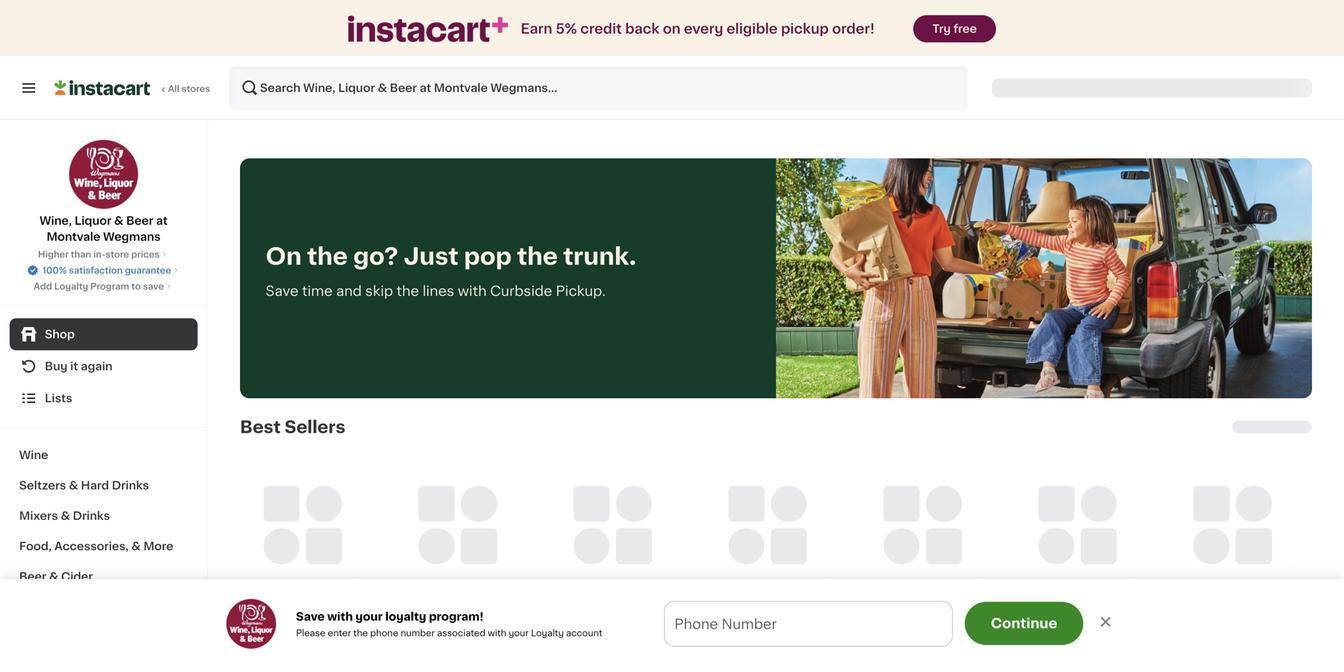 Task type: describe. For each thing, give the bounding box(es) containing it.
phone
[[370, 629, 398, 638]]

accessories,
[[54, 541, 129, 552]]

store
[[106, 250, 129, 259]]

best
[[240, 419, 281, 436]]

cider
[[61, 571, 93, 583]]

buy it again
[[45, 361, 113, 372]]

wine,
[[40, 215, 72, 226]]

beer & cider link
[[10, 562, 198, 592]]

wine link
[[10, 440, 198, 471]]

on
[[266, 245, 302, 268]]

& inside food, accessories, & more link
[[131, 541, 141, 552]]

buy it again link
[[10, 351, 198, 383]]

curbside
[[490, 285, 553, 298]]

add
[[34, 282, 52, 291]]

number
[[401, 629, 435, 638]]

all stores link
[[54, 66, 211, 110]]

food, accessories, & more
[[19, 541, 173, 552]]

1 vertical spatial with
[[327, 611, 353, 622]]

in-
[[93, 250, 106, 259]]

save
[[143, 282, 164, 291]]

satisfaction
[[69, 266, 123, 275]]

the up curbside
[[517, 245, 558, 268]]

& for hard
[[69, 480, 78, 491]]

save with your loyalty program! please enter the phone number associated with your loyalty account
[[296, 611, 603, 638]]

2 horizontal spatial with
[[488, 629, 507, 638]]

100%
[[42, 266, 67, 275]]

wine, liquor & beer at montvale wegmans logo image inside wine, liquor & beer at montvale wegmans 'link'
[[68, 139, 139, 210]]

express icon image
[[348, 16, 508, 42]]

every
[[684, 22, 724, 36]]

earn 5% credit back on every eligible pickup order!
[[521, 22, 875, 36]]

liquor
[[75, 215, 111, 226]]

the up time
[[307, 245, 348, 268]]

associated
[[437, 629, 486, 638]]

skip
[[365, 285, 393, 298]]

on the go? just pop the trunk.
[[266, 245, 637, 268]]

again
[[81, 361, 113, 372]]

the inside save with your loyalty program! please enter the phone number associated with your loyalty account
[[353, 629, 368, 638]]

save for save with your loyalty program! please enter the phone number associated with your loyalty account
[[296, 611, 325, 622]]

credit
[[581, 22, 622, 36]]

prices
[[131, 250, 160, 259]]

continue
[[991, 617, 1058, 631]]

on
[[663, 22, 681, 36]]

on the go? just pop the trunk. main content
[[0, 120, 1345, 659]]

shop link
[[10, 319, 198, 351]]

save for save time and skip the lines with curbside pickup.
[[266, 285, 299, 298]]

buy
[[45, 361, 68, 372]]

program
[[90, 282, 129, 291]]

loyalty inside save with your loyalty program! please enter the phone number associated with your loyalty account
[[531, 629, 564, 638]]

lists
[[45, 393, 72, 404]]

montvale
[[47, 231, 100, 243]]

0 vertical spatial drinks
[[112, 480, 149, 491]]

close image
[[1098, 614, 1114, 630]]

stores
[[182, 84, 210, 93]]

more
[[144, 541, 173, 552]]

pickup
[[781, 22, 829, 36]]

mixers & drinks link
[[10, 501, 198, 531]]

than
[[71, 250, 91, 259]]

seltzers & hard drinks
[[19, 480, 149, 491]]

0 horizontal spatial your
[[356, 611, 383, 622]]

higher than in-store prices
[[38, 250, 160, 259]]

drinks inside "link"
[[73, 511, 110, 522]]

free
[[954, 23, 977, 34]]

add loyalty program to save link
[[34, 280, 174, 293]]

100% satisfaction guarantee
[[42, 266, 171, 275]]



Task type: vqa. For each thing, say whether or not it's contained in the screenshot.
the rightmost OF
no



Task type: locate. For each thing, give the bounding box(es) containing it.
with right associated at the bottom left
[[488, 629, 507, 638]]

& inside wine, liquor & beer at montvale wegmans
[[114, 215, 124, 226]]

None search field
[[229, 66, 968, 110]]

all
[[168, 84, 179, 93]]

best sellers
[[240, 419, 346, 436]]

guarantee
[[125, 266, 171, 275]]

seltzers & hard drinks link
[[10, 471, 198, 501]]

try free
[[933, 23, 977, 34]]

0 vertical spatial save
[[266, 285, 299, 298]]

wine, liquor & beer at montvale wegmans logo image left please
[[226, 599, 277, 650]]

it
[[70, 361, 78, 372]]

0 horizontal spatial drinks
[[73, 511, 110, 522]]

1 vertical spatial beer
[[19, 571, 46, 583]]

loyalty down 100%
[[54, 282, 88, 291]]

save down on
[[266, 285, 299, 298]]

wine, liquor & beer at montvale wegmans logo image up liquor
[[68, 139, 139, 210]]

1 vertical spatial save
[[296, 611, 325, 622]]

0 vertical spatial your
[[356, 611, 383, 622]]

1 vertical spatial drinks
[[73, 511, 110, 522]]

your up phone
[[356, 611, 383, 622]]

pickup.
[[556, 285, 606, 298]]

wine, liquor & beer at montvale wegmans
[[40, 215, 168, 243]]

0 vertical spatial wine, liquor & beer at montvale wegmans logo image
[[68, 139, 139, 210]]

beer inside wine, liquor & beer at montvale wegmans
[[126, 215, 153, 226]]

loyalty
[[54, 282, 88, 291], [531, 629, 564, 638]]

save inside save with your loyalty program! please enter the phone number associated with your loyalty account
[[296, 611, 325, 622]]

just
[[404, 245, 459, 268]]

wine, liquor & beer at montvale wegmans logo image
[[68, 139, 139, 210], [226, 599, 277, 650]]

try
[[933, 23, 951, 34]]

wine, liquor & beer at montvale wegmans link
[[13, 139, 194, 245]]

0 horizontal spatial with
[[327, 611, 353, 622]]

at
[[156, 215, 168, 226]]

eligible
[[727, 22, 778, 36]]

with
[[458, 285, 487, 298], [327, 611, 353, 622], [488, 629, 507, 638]]

your
[[356, 611, 383, 622], [509, 629, 529, 638]]

hard
[[81, 480, 109, 491]]

food, accessories, & more link
[[10, 531, 198, 562]]

1 horizontal spatial wine, liquor & beer at montvale wegmans logo image
[[226, 599, 277, 650]]

wine, liquor & beer at montvale wegmans logo image inside "on the go? just pop the trunk." main content
[[226, 599, 277, 650]]

loyalty left account in the left of the page
[[531, 629, 564, 638]]

100% satisfaction guarantee button
[[26, 261, 181, 277]]

drinks
[[112, 480, 149, 491], [73, 511, 110, 522]]

& left 'cider'
[[49, 571, 58, 583]]

1 horizontal spatial loyalty
[[531, 629, 564, 638]]

instacart logo image
[[54, 78, 150, 98]]

0 horizontal spatial beer
[[19, 571, 46, 583]]

& inside beer & cider link
[[49, 571, 58, 583]]

the right the skip
[[397, 285, 419, 298]]

1 horizontal spatial your
[[509, 629, 529, 638]]

drinks up accessories,
[[73, 511, 110, 522]]

beer inside beer & cider link
[[19, 571, 46, 583]]

program!
[[429, 611, 484, 622]]

0 horizontal spatial loyalty
[[54, 282, 88, 291]]

save time and skip the lines with curbside pickup.
[[266, 285, 606, 298]]

trunk.
[[563, 245, 637, 268]]

save up please
[[296, 611, 325, 622]]

continue button
[[965, 602, 1084, 645]]

earn
[[521, 22, 553, 36]]

1 horizontal spatial with
[[458, 285, 487, 298]]

back
[[625, 22, 660, 36]]

the right enter
[[353, 629, 368, 638]]

0 vertical spatial with
[[458, 285, 487, 298]]

1 vertical spatial your
[[509, 629, 529, 638]]

& for drinks
[[61, 511, 70, 522]]

loyalty
[[385, 611, 426, 622]]

& left the more in the left of the page
[[131, 541, 141, 552]]

higher than in-store prices link
[[38, 248, 169, 261]]

1 vertical spatial wine, liquor & beer at montvale wegmans logo image
[[226, 599, 277, 650]]

mixers & drinks
[[19, 511, 110, 522]]

account
[[566, 629, 603, 638]]

with up enter
[[327, 611, 353, 622]]

all stores
[[168, 84, 210, 93]]

& right mixers
[[61, 511, 70, 522]]

seltzers
[[19, 480, 66, 491]]

wine
[[19, 450, 48, 461]]

& left hard
[[69, 480, 78, 491]]

add loyalty program to save
[[34, 282, 164, 291]]

to
[[131, 282, 141, 291]]

Phone Number text field
[[665, 602, 952, 646]]

beer & cider
[[19, 571, 93, 583]]

shop
[[45, 329, 75, 340]]

sellers
[[285, 419, 346, 436]]

lines
[[423, 285, 455, 298]]

save
[[266, 285, 299, 298], [296, 611, 325, 622]]

order!
[[832, 22, 875, 36]]

beer
[[126, 215, 153, 226], [19, 571, 46, 583]]

lists link
[[10, 383, 198, 415]]

enter
[[328, 629, 351, 638]]

and
[[336, 285, 362, 298]]

5%
[[556, 22, 577, 36]]

1 horizontal spatial beer
[[126, 215, 153, 226]]

& up wegmans on the left
[[114, 215, 124, 226]]

0 horizontal spatial wine, liquor & beer at montvale wegmans logo image
[[68, 139, 139, 210]]

mixers
[[19, 511, 58, 522]]

0 vertical spatial loyalty
[[54, 282, 88, 291]]

& inside seltzers & hard drinks link
[[69, 480, 78, 491]]

& for cider
[[49, 571, 58, 583]]

2 vertical spatial with
[[488, 629, 507, 638]]

beer up wegmans on the left
[[126, 215, 153, 226]]

the
[[307, 245, 348, 268], [517, 245, 558, 268], [397, 285, 419, 298], [353, 629, 368, 638]]

time
[[302, 285, 333, 298]]

go?
[[353, 245, 398, 268]]

1 vertical spatial loyalty
[[531, 629, 564, 638]]

0 vertical spatial beer
[[126, 215, 153, 226]]

Search field
[[231, 67, 967, 109]]

please
[[296, 629, 326, 638]]

&
[[114, 215, 124, 226], [69, 480, 78, 491], [61, 511, 70, 522], [131, 541, 141, 552], [49, 571, 58, 583]]

1 horizontal spatial drinks
[[112, 480, 149, 491]]

wegmans
[[103, 231, 161, 243]]

& inside mixers & drinks "link"
[[61, 511, 70, 522]]

higher
[[38, 250, 69, 259]]

with right lines
[[458, 285, 487, 298]]

pop
[[464, 245, 512, 268]]

drinks right hard
[[112, 480, 149, 491]]

food,
[[19, 541, 52, 552]]

your right associated at the bottom left
[[509, 629, 529, 638]]

beer down food,
[[19, 571, 46, 583]]



